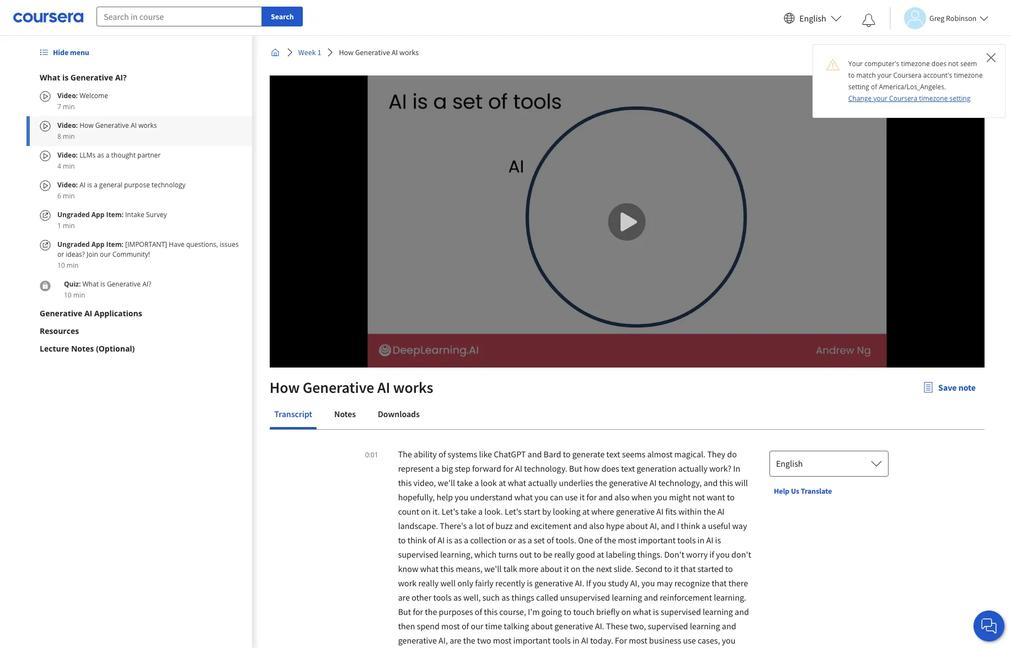 Task type: vqa. For each thing, say whether or not it's contained in the screenshot.


Task type: describe. For each thing, give the bounding box(es) containing it.
video: for 6 min
[[57, 180, 78, 190]]

and inside these two, supervised learning and generative ai,
[[722, 621, 736, 632]]

of inside 'such as things called unsupervised learning and reinforcement learning. but for the purposes of this course, i'm going to touch briefly on what is'
[[475, 607, 482, 618]]

other
[[412, 593, 432, 604]]

what inside what is generative ai? dropdown button
[[40, 72, 60, 83]]

is down there's
[[446, 535, 452, 546]]

supervised for learning,
[[398, 549, 438, 561]]

as inside 'such as things called unsupervised learning and reinforcement learning. but for the purposes of this course, i'm going to touch briefly on what is'
[[502, 593, 510, 604]]

don't worry if you don't know what this means,
[[398, 549, 751, 575]]

we'll talk more about it on the next slide. button
[[484, 564, 635, 575]]

1 inside ungraded app item: intake survey 1 min
[[57, 221, 61, 231]]

2 vertical spatial timezone
[[919, 94, 948, 103]]

the ability of systems like chatgpt and bard to generate text seems almost magical.
[[398, 449, 707, 460]]

for inside they do represent a big step forward for ai technology.
[[503, 463, 513, 474]]

ai inside video: ai is a general purpose technology 6 min
[[80, 180, 86, 190]]

transcript
[[274, 409, 312, 420]]

what inside 'such as things called unsupervised learning and reinforcement learning. but for the purposes of this course, i'm going to touch briefly on what is'
[[633, 607, 651, 618]]

0 vertical spatial your
[[878, 71, 892, 80]]

you may recognize that there are other tools as well,
[[398, 578, 748, 604]]

unsupervised
[[560, 593, 610, 604]]

in this video, we'll take a look at what
[[398, 463, 741, 489]]

is inside quiz: what is generative ai? 10 min
[[100, 280, 105, 289]]

help us translate
[[774, 487, 832, 497]]

1 horizontal spatial but
[[569, 463, 582, 474]]

7
[[57, 102, 61, 111]]

of right lot
[[486, 521, 494, 532]]

briefly
[[596, 607, 620, 618]]

min down ideas?
[[67, 261, 79, 270]]

warning image
[[826, 58, 840, 71]]

at where generative ai fits within the ai landscape.
[[398, 506, 725, 532]]

min inside video: welcome 7 min
[[63, 102, 75, 111]]

video,
[[414, 478, 436, 489]]

welcome
[[80, 91, 108, 100]]

supervised inside supervised learning and then
[[661, 607, 701, 618]]

1 vertical spatial take
[[461, 506, 476, 517]]

is as a collection or as a set of tools. button
[[446, 535, 578, 546]]

count
[[398, 506, 419, 517]]

menu
[[70, 47, 89, 57]]

study
[[608, 578, 629, 589]]

and inside 'for and also when you might not want to count on it.'
[[599, 492, 613, 503]]

worry
[[686, 549, 708, 561]]

generation
[[637, 463, 677, 474]]

of inside 'and i think a useful way to think of ai'
[[428, 535, 436, 546]]

learning.
[[714, 593, 747, 604]]

and this will hopefully, button
[[398, 478, 748, 503]]

hide menu button
[[35, 42, 94, 62]]

ai is supervised learning, button
[[398, 535, 721, 561]]

a inside video: llms as a thought partner 4 min
[[106, 151, 109, 160]]

1 horizontal spatial use
[[683, 636, 696, 647]]

what inside don't worry if you don't know what this means,
[[420, 564, 439, 575]]

do
[[727, 449, 737, 460]]

0 horizontal spatial it
[[564, 564, 569, 575]]

the up if
[[582, 564, 594, 575]]

second to it that started to work really well
[[398, 564, 733, 589]]

generate
[[572, 449, 605, 460]]

greg
[[930, 13, 945, 23]]

1 vertical spatial setting
[[950, 94, 971, 103]]

thought
[[111, 151, 136, 160]]

course,
[[499, 607, 526, 618]]

0 vertical spatial tools
[[678, 535, 696, 546]]

learning inside 'such as things called unsupervised learning and reinforcement learning. but for the purposes of this course, i'm going to touch briefly on what is'
[[612, 593, 642, 604]]

0 vertical spatial think
[[681, 521, 700, 532]]

and i think a useful way to think of ai button
[[398, 521, 747, 546]]

min inside quiz: what is generative ai? 10 min
[[73, 291, 85, 300]]

there's a lot of buzz and excitement and also hype about ai,
[[440, 521, 661, 532]]

10 min
[[57, 261, 79, 270]]

1 horizontal spatial tools
[[552, 636, 571, 647]]

most up labeling
[[618, 535, 637, 546]]

things
[[512, 593, 534, 604]]

the inside 'such as things called unsupervised learning and reinforcement learning. but for the purposes of this course, i'm going to touch briefly on what is'
[[425, 607, 437, 618]]

as inside you may recognize that there are other tools as well,
[[453, 593, 462, 604]]

generative inside at where generative ai fits within the ai landscape.
[[616, 506, 655, 517]]

cases,
[[698, 636, 720, 647]]

1 horizontal spatial in
[[698, 535, 705, 546]]

✕
[[986, 48, 996, 66]]

partner
[[137, 151, 161, 160]]

show notifications image
[[862, 14, 876, 27]]

big
[[442, 463, 453, 474]]

video: how generative ai works 8 min
[[57, 121, 157, 141]]

to left be
[[534, 549, 542, 561]]

generative up you "button" at bottom
[[555, 621, 593, 632]]

0 vertical spatial timezone
[[901, 59, 930, 68]]

a inside video: ai is a general purpose technology 6 min
[[94, 180, 98, 190]]

to right bard
[[563, 449, 571, 460]]

start
[[524, 506, 540, 517]]

it inside second to it that started to work really well
[[674, 564, 679, 575]]

ai is supervised learning,
[[398, 535, 721, 561]]

1 horizontal spatial are
[[450, 636, 462, 647]]

1 vertical spatial timezone
[[954, 71, 983, 80]]

tools inside you may recognize that there are other tools as well,
[[433, 593, 452, 604]]

called
[[536, 593, 558, 604]]

note
[[959, 382, 976, 393]]

is as a collection or as a set of tools. one of the most important tools in
[[446, 535, 706, 546]]

ai inside ai is supervised learning,
[[706, 535, 714, 546]]

unsupervised learning and reinforcement learning. button
[[560, 593, 747, 604]]

0 vertical spatial actually
[[678, 463, 708, 474]]

you may recognize that there are other tools as well, button
[[398, 578, 748, 604]]

know
[[398, 564, 418, 575]]

but inside 'such as things called unsupervised learning and reinforcement learning. but for the purposes of this course, i'm going to touch briefly on what is'
[[398, 607, 411, 618]]

notes button
[[330, 401, 360, 428]]

set
[[534, 535, 545, 546]]

1 vertical spatial also
[[589, 521, 604, 532]]

1 vertical spatial actually
[[528, 478, 557, 489]]

almost
[[647, 449, 673, 460]]

at where generative ai fits within the ai landscape. button
[[398, 506, 725, 532]]

greg robinson
[[930, 13, 977, 23]]

help you understand what you can use it button
[[437, 492, 587, 503]]

a inside 'and i think a useful way to think of ai'
[[702, 521, 706, 532]]

like
[[479, 449, 492, 460]]

intake
[[125, 210, 144, 220]]

on inside 'such as things called unsupervised learning and reinforcement learning. but for the purposes of this course, i'm going to touch briefly on what is'
[[622, 607, 631, 618]]

of down but for the purposes of this course, button on the bottom of page
[[462, 621, 469, 632]]

such as things called unsupervised learning and reinforcement learning. but for the purposes of this course, i'm going to touch briefly on what is
[[398, 593, 747, 618]]

of right one
[[595, 535, 602, 546]]

is down the more
[[527, 578, 533, 589]]

there's a lot of buzz and button
[[440, 521, 531, 532]]

magical.
[[674, 449, 706, 460]]

1 horizontal spatial we'll
[[484, 564, 502, 575]]

look
[[481, 478, 497, 489]]

resources
[[40, 326, 79, 337]]

0 horizontal spatial think
[[408, 535, 427, 546]]

video: for 8 min
[[57, 121, 78, 130]]

learning,
[[440, 549, 473, 561]]

second
[[635, 564, 663, 575]]

downloads button
[[373, 401, 424, 428]]

you inside don't worry if you don't know what this means,
[[716, 549, 730, 561]]

0 horizontal spatial ai.
[[575, 578, 584, 589]]

one
[[578, 535, 593, 546]]

1 vertical spatial coursera
[[889, 94, 918, 103]]

of right set
[[547, 535, 554, 546]]

excitement
[[531, 521, 572, 532]]

you inside you may recognize that there are other tools as well,
[[641, 578, 655, 589]]

works inside 'how generative ai works' link
[[399, 47, 419, 57]]

0:01
[[365, 451, 378, 460]]

0 vertical spatial important
[[638, 535, 676, 546]]

1 vertical spatial ai.
[[595, 621, 604, 632]]

1 vertical spatial how generative ai works
[[270, 378, 433, 398]]

generative inside dropdown button
[[70, 72, 113, 83]]

generative up when
[[609, 478, 648, 489]]

does inside your computer's timezone does not seem to match your coursera account's timezone setting of america/los_angeles. change your coursera timezone setting
[[932, 59, 947, 68]]

2 vertical spatial how
[[270, 378, 300, 398]]

a left set
[[528, 535, 532, 546]]

community!
[[112, 250, 150, 259]]

generative ai applications button
[[40, 308, 239, 319]]

notes inside 'dropdown button'
[[71, 344, 94, 354]]

as up learning,
[[454, 535, 462, 546]]

to inside 'for and also when you might not want to count on it.'
[[727, 492, 735, 503]]

what inside the in this video, we'll take a look at what
[[508, 478, 526, 489]]

generative inside dropdown button
[[40, 308, 82, 319]]

such
[[483, 593, 500, 604]]

works inside video: how generative ai works 8 min
[[138, 121, 157, 130]]

0 vertical spatial about
[[626, 521, 648, 532]]

Search in course text field
[[97, 7, 262, 26]]

at for good
[[597, 549, 604, 561]]

the down the how
[[595, 478, 607, 489]]

today.
[[590, 636, 613, 647]]

if
[[586, 578, 591, 589]]

[important]
[[125, 240, 167, 249]]

0 vertical spatial how generative ai works
[[339, 47, 419, 57]]

week 1 link
[[294, 42, 326, 62]]

generative inside quiz: what is generative ai? 10 min
[[107, 280, 141, 289]]

and inside 'such as things called unsupervised learning and reinforcement learning. but for the purposes of this course, i'm going to touch briefly on what is'
[[644, 593, 658, 604]]

most down purposes
[[441, 621, 460, 632]]

1 vertical spatial does
[[602, 463, 619, 474]]

1 vertical spatial important
[[513, 636, 551, 647]]

a up learning,
[[464, 535, 468, 546]]

ai inside 'how generative ai works' link
[[392, 47, 398, 57]]

notes inside button
[[334, 409, 356, 420]]

save note
[[938, 382, 976, 393]]

purposes
[[439, 607, 473, 618]]

app for ungraded app item: intake survey 1 min
[[91, 210, 104, 220]]

are the two most important tools in ai today. button
[[450, 636, 615, 647]]

1 horizontal spatial on
[[571, 564, 581, 575]]

ai inside they do represent a big step forward for ai technology.
[[515, 463, 522, 474]]

most down two,
[[629, 636, 648, 647]]

how
[[584, 463, 600, 474]]

to inside your computer's timezone does not seem to match your coursera account's timezone setting of america/los_angeles. change your coursera timezone setting
[[849, 71, 855, 80]]

and inside 'and i think a useful way to think of ai'
[[661, 521, 675, 532]]

chat with us image
[[980, 618, 998, 636]]

0 horizontal spatial in
[[573, 636, 580, 647]]

of inside your computer's timezone does not seem to match your coursera account's timezone setting of america/los_angeles. change your coursera timezone setting
[[871, 82, 877, 92]]

but how does text generation actually work?
[[569, 463, 733, 474]]

you button
[[398, 636, 736, 649]]

a left lot
[[469, 521, 473, 532]]

let's take a look. let's start by looking
[[442, 506, 582, 517]]

not inside your computer's timezone does not seem to match your coursera account's timezone setting of america/los_angeles. change your coursera timezone setting
[[948, 59, 959, 68]]

0 vertical spatial coursera
[[893, 71, 922, 80]]

within
[[679, 506, 702, 517]]

transcript button
[[270, 401, 316, 428]]

1 horizontal spatial ai,
[[630, 578, 640, 589]]

0 vertical spatial 1
[[317, 47, 321, 57]]

generative down we'll talk more about it on the next slide. button
[[535, 578, 573, 589]]

your
[[849, 59, 863, 68]]

the inside at where generative ai fits within the ai landscape.
[[704, 506, 716, 517]]

10 inside quiz: what is generative ai? 10 min
[[64, 291, 72, 300]]

locked image
[[40, 281, 51, 292]]

started
[[698, 564, 724, 575]]

english inside popup button
[[776, 458, 803, 469]]

1 horizontal spatial our
[[471, 621, 484, 632]]

what up start
[[514, 492, 533, 503]]

0:01 button
[[362, 448, 382, 462]]

0 vertical spatial really
[[554, 549, 575, 561]]

also inside 'for and also when you might not want to count on it.'
[[615, 492, 630, 503]]

can
[[550, 492, 563, 503]]

for and also when you might not want to count on it.
[[398, 492, 735, 517]]



Task type: locate. For each thing, give the bounding box(es) containing it.
landscape.
[[398, 521, 438, 532]]

does
[[932, 59, 947, 68], [602, 463, 619, 474]]

1 down 6
[[57, 221, 61, 231]]

0 vertical spatial for
[[503, 463, 513, 474]]

be
[[543, 549, 553, 561]]

1 vertical spatial not
[[693, 492, 705, 503]]

collection
[[470, 535, 506, 546]]

0 vertical spatial item:
[[106, 210, 124, 220]]

0 horizontal spatial what
[[40, 72, 60, 83]]

2 vertical spatial works
[[393, 378, 433, 398]]

1 vertical spatial item:
[[106, 240, 124, 249]]

item: for ungraded app item: intake survey 1 min
[[106, 210, 124, 220]]

hype
[[606, 521, 624, 532]]

1 vertical spatial notes
[[334, 409, 356, 420]]

what right quiz:
[[82, 280, 99, 289]]

supervised learning and then button
[[398, 607, 749, 632]]

will
[[735, 478, 748, 489]]

seem
[[960, 59, 977, 68]]

video: inside video: welcome 7 min
[[57, 91, 78, 100]]

2 item: from the top
[[106, 240, 124, 249]]

1 horizontal spatial how
[[270, 378, 300, 398]]

learning down learning.
[[703, 607, 733, 618]]

computer's
[[865, 59, 900, 68]]

going
[[542, 607, 562, 618]]

2 vertical spatial learning
[[690, 621, 720, 632]]

quiz:
[[64, 280, 81, 289]]

1 vertical spatial for
[[587, 492, 597, 503]]

1 vertical spatial that
[[712, 578, 727, 589]]

1 video: from the top
[[57, 91, 78, 100]]

is down the unsupervised learning and reinforcement learning. button at the bottom right
[[653, 607, 659, 618]]

works
[[399, 47, 419, 57], [138, 121, 157, 130], [393, 378, 433, 398]]

ungraded up ideas?
[[57, 240, 90, 249]]

notes right transcript
[[334, 409, 356, 420]]

1 vertical spatial use
[[683, 636, 696, 647]]

4 video: from the top
[[57, 180, 78, 190]]

to
[[849, 71, 855, 80], [563, 449, 571, 460], [727, 492, 735, 503], [398, 535, 406, 546], [534, 549, 542, 561], [664, 564, 672, 575], [725, 564, 733, 575], [564, 607, 572, 618]]

0 vertical spatial supervised
[[398, 549, 438, 561]]

2 vertical spatial about
[[531, 621, 553, 632]]

robinson
[[946, 13, 977, 23]]

related lecture content tabs tab list
[[270, 401, 985, 430]]

a left the thought
[[106, 151, 109, 160]]

technology
[[152, 180, 186, 190]]

is down hide menu button
[[62, 72, 68, 83]]

ai? inside dropdown button
[[115, 72, 127, 83]]

coursera up america/los_angeles.
[[893, 71, 922, 80]]

on left it.
[[421, 506, 431, 517]]

1 vertical spatial in
[[573, 636, 580, 647]]

ai. up today.
[[595, 621, 604, 632]]

0 vertical spatial app
[[91, 210, 104, 220]]

your down computer's
[[878, 71, 892, 80]]

timezone up america/los_angeles.
[[901, 59, 930, 68]]

that for it
[[681, 564, 696, 575]]

0 vertical spatial notes
[[71, 344, 94, 354]]

tools down the supervised learning and then button
[[552, 636, 571, 647]]

1 vertical spatial about
[[540, 564, 562, 575]]

where
[[591, 506, 614, 517]]

2 video: from the top
[[57, 121, 78, 130]]

generative
[[609, 478, 648, 489], [616, 506, 655, 517], [535, 578, 573, 589], [555, 621, 593, 632], [398, 636, 437, 647]]

a left the general
[[94, 180, 98, 190]]

as up purposes
[[453, 593, 462, 604]]

1 horizontal spatial ai?
[[142, 280, 151, 289]]

0 horizontal spatial at
[[499, 478, 506, 489]]

2 vertical spatial ai,
[[439, 636, 448, 647]]

to up may
[[664, 564, 672, 575]]

0 horizontal spatial let's
[[442, 506, 459, 517]]

1 vertical spatial learning
[[703, 607, 733, 618]]

0 vertical spatial text
[[606, 449, 620, 460]]

to inside 'and i think a useful way to think of ai'
[[398, 535, 406, 546]]

1 item: from the top
[[106, 210, 124, 220]]

think down landscape.
[[408, 535, 427, 546]]

don't
[[664, 549, 685, 561]]

is inside video: ai is a general purpose technology 6 min
[[87, 180, 92, 190]]

1 ungraded from the top
[[57, 210, 90, 220]]

video: inside video: how generative ai works 8 min
[[57, 121, 78, 130]]

such as things called button
[[483, 593, 560, 604]]

1 vertical spatial ungraded
[[57, 240, 90, 249]]

0 vertical spatial ungraded
[[57, 210, 90, 220]]

0 vertical spatial how
[[339, 47, 354, 57]]

setting up change
[[849, 82, 869, 92]]

1 app from the top
[[91, 210, 104, 220]]

1 horizontal spatial not
[[948, 59, 959, 68]]

1 vertical spatial really
[[418, 578, 439, 589]]

2 vertical spatial for
[[413, 607, 423, 618]]

us
[[791, 487, 799, 497]]

what is generative ai?
[[40, 72, 127, 83]]

app inside ungraded app item: intake survey 1 min
[[91, 210, 104, 220]]

0 vertical spatial at
[[499, 478, 506, 489]]

ai, down spend
[[439, 636, 448, 647]]

0 horizontal spatial ai?
[[115, 72, 127, 83]]

home image
[[271, 48, 280, 57]]

video:
[[57, 91, 78, 100], [57, 121, 78, 130], [57, 151, 78, 160], [57, 180, 78, 190]]

about
[[626, 521, 648, 532], [540, 564, 562, 575], [531, 621, 553, 632]]

of down well,
[[475, 607, 482, 618]]

also down where on the right of the page
[[589, 521, 604, 532]]

video: for 4 min
[[57, 151, 78, 160]]

are inside you may recognize that there are other tools as well,
[[398, 593, 410, 604]]

this inside and this will hopefully,
[[720, 478, 733, 489]]

1 horizontal spatial important
[[638, 535, 676, 546]]

really inside second to it that started to work really well
[[418, 578, 439, 589]]

downloads
[[378, 409, 419, 420]]

on up "these" on the right of the page
[[622, 607, 631, 618]]

to down landscape.
[[398, 535, 406, 546]]

greg robinson button
[[890, 7, 989, 29]]

translate
[[801, 487, 832, 497]]

or inside [important] have questions, issues or ideas? join our community!
[[57, 250, 64, 259]]

tools.
[[556, 535, 576, 546]]

1 horizontal spatial think
[[681, 521, 700, 532]]

about up only fairly recently is generative ai. if you study ai,
[[540, 564, 562, 575]]

item: up community!
[[106, 240, 124, 249]]

0 vertical spatial 10
[[57, 261, 65, 270]]

0 horizontal spatial also
[[589, 521, 604, 532]]

this inside don't worry if you don't know what this means,
[[440, 564, 454, 575]]

0 horizontal spatial tools
[[433, 593, 452, 604]]

most down time
[[493, 636, 512, 647]]

save note button
[[914, 375, 985, 401]]

1 horizontal spatial does
[[932, 59, 947, 68]]

ungraded app item: intake survey 1 min
[[57, 210, 167, 231]]

1 horizontal spatial actually
[[678, 463, 708, 474]]

1 horizontal spatial it
[[580, 492, 585, 503]]

take inside the in this video, we'll take a look at what
[[457, 478, 473, 489]]

0 horizontal spatial does
[[602, 463, 619, 474]]

are left two
[[450, 636, 462, 647]]

or for ideas?
[[57, 250, 64, 259]]

about up the one of the most important tools in button
[[626, 521, 648, 532]]

chatgpt
[[494, 449, 526, 460]]

0 vertical spatial learning
[[612, 593, 642, 604]]

ai inside 'generative ai applications' dropdown button
[[84, 308, 92, 319]]

0 horizontal spatial not
[[693, 492, 705, 503]]

only fairly recently is generative ai. button
[[457, 578, 586, 589]]

timezone mismatch warning modal dialog
[[813, 44, 1006, 118]]

to inside 'such as things called unsupervised learning and reinforcement learning. but for the purposes of this course, i'm going to touch briefly on what is'
[[564, 607, 572, 618]]

0 horizontal spatial that
[[681, 564, 696, 575]]

help us translate button
[[770, 482, 837, 501]]

there
[[729, 578, 748, 589]]

help you understand what you can use it
[[437, 492, 587, 503]]

1 horizontal spatial text
[[621, 463, 635, 474]]

ideas?
[[66, 250, 85, 259]]

are down work
[[398, 593, 410, 604]]

1 horizontal spatial 1
[[317, 47, 321, 57]]

don't worry if you don't know what this means, button
[[398, 549, 751, 575]]

actually
[[678, 463, 708, 474], [528, 478, 557, 489]]

a inside the in this video, we'll take a look at what
[[475, 478, 479, 489]]

supervised down reinforcement at the bottom
[[661, 607, 701, 618]]

0 horizontal spatial important
[[513, 636, 551, 647]]

0 vertical spatial use
[[565, 492, 578, 503]]

generative inside these two, supervised learning and generative ai,
[[398, 636, 437, 647]]

0 horizontal spatial we'll
[[438, 478, 455, 489]]

how inside video: how generative ai works 8 min
[[80, 121, 94, 130]]

min right the 7
[[63, 102, 75, 111]]

video: inside video: llms as a thought partner 4 min
[[57, 151, 78, 160]]

item: inside ungraded app item: intake survey 1 min
[[106, 210, 124, 220]]

ai?
[[115, 72, 127, 83], [142, 280, 151, 289]]

not
[[948, 59, 959, 68], [693, 492, 705, 503]]

coursera image
[[13, 9, 83, 27]]

how down video: welcome 7 min
[[80, 121, 94, 130]]

learning inside these two, supervised learning and generative ai,
[[690, 621, 720, 632]]

lecture notes (optional)
[[40, 344, 135, 354]]

learning down study
[[612, 593, 642, 604]]

1 vertical spatial we'll
[[484, 564, 502, 575]]

at for look
[[499, 478, 506, 489]]

the
[[398, 449, 412, 460]]

this inside 'such as things called unsupervised learning and reinforcement learning. but for the purposes of this course, i'm going to touch briefly on what is'
[[484, 607, 498, 618]]

they do represent a big step forward for ai technology. button
[[398, 449, 737, 474]]

2 let's from the left
[[505, 506, 522, 517]]

ungraded for ungraded app item: intake survey 1 min
[[57, 210, 90, 220]]

ungraded inside ungraded app item: intake survey 1 min
[[57, 210, 90, 220]]

2 app from the top
[[91, 240, 104, 249]]

match
[[857, 71, 876, 80]]

0 vertical spatial setting
[[849, 82, 869, 92]]

1 let's from the left
[[442, 506, 459, 517]]

1 vertical spatial tools
[[433, 593, 452, 604]]

2 horizontal spatial at
[[597, 549, 604, 561]]

for
[[503, 463, 513, 474], [587, 492, 597, 503], [413, 607, 423, 618]]

a inside they do represent a big step forward for ai technology.
[[435, 463, 440, 474]]

ungraded for ungraded app item:
[[57, 240, 90, 249]]

2 vertical spatial supervised
[[648, 621, 688, 632]]

at inside at where generative ai fits within the ai landscape.
[[582, 506, 590, 517]]

what inside quiz: what is generative ai? 10 min
[[82, 280, 99, 289]]

a left look.
[[478, 506, 483, 517]]

0 vertical spatial that
[[681, 564, 696, 575]]

min right 4
[[63, 162, 75, 171]]

item: left intake
[[106, 210, 124, 220]]

0 vertical spatial ai.
[[575, 578, 584, 589]]

ai, inside these two, supervised learning and generative ai,
[[439, 636, 448, 647]]

1 vertical spatial or
[[508, 535, 516, 546]]

and inside supervised learning and then
[[735, 607, 749, 618]]

tools
[[678, 535, 696, 546], [433, 593, 452, 604], [552, 636, 571, 647]]

that inside second to it that started to work really well
[[681, 564, 696, 575]]

but up then at the bottom left
[[398, 607, 411, 618]]

supervised for learning
[[648, 621, 688, 632]]

timezone down account's at top
[[919, 94, 948, 103]]

as inside video: llms as a thought partner 4 min
[[97, 151, 104, 160]]

ai
[[392, 47, 398, 57], [131, 121, 137, 130], [80, 180, 86, 190], [84, 308, 92, 319], [377, 378, 390, 398], [515, 463, 522, 474], [650, 478, 657, 489], [657, 506, 664, 517], [718, 506, 725, 517], [438, 535, 445, 546], [706, 535, 714, 546], [581, 636, 589, 647]]

0 horizontal spatial actually
[[528, 478, 557, 489]]

2 ungraded from the top
[[57, 240, 90, 249]]

is right quiz:
[[100, 280, 105, 289]]

2 horizontal spatial for
[[587, 492, 597, 503]]

video: inside video: ai is a general purpose technology 6 min
[[57, 180, 78, 190]]

to right the going
[[564, 607, 572, 618]]

0 vertical spatial ai?
[[115, 72, 127, 83]]

your right change
[[874, 94, 888, 103]]

take down step
[[457, 478, 473, 489]]

min inside video: how generative ai works 8 min
[[63, 132, 75, 141]]

we'll
[[438, 478, 455, 489], [484, 564, 502, 575]]

of down match
[[871, 82, 877, 92]]

america/los_angeles.
[[879, 82, 946, 92]]

video: for 7 min
[[57, 91, 78, 100]]

questions,
[[186, 240, 218, 249]]

supervised up know
[[398, 549, 438, 561]]

that down "started"
[[712, 578, 727, 589]]

2 vertical spatial tools
[[552, 636, 571, 647]]

our up two
[[471, 621, 484, 632]]

we'll inside the in this video, we'll take a look at what
[[438, 478, 455, 489]]

is
[[62, 72, 68, 83], [87, 180, 92, 190], [100, 280, 105, 289], [446, 535, 452, 546], [715, 535, 721, 546], [527, 578, 533, 589], [653, 607, 659, 618]]

how right week 1 link
[[339, 47, 354, 57]]

2 vertical spatial on
[[622, 607, 631, 618]]

1 vertical spatial text
[[621, 463, 635, 474]]

min inside ungraded app item: intake survey 1 min
[[63, 221, 75, 231]]

text down bard to generate text seems almost magical. button
[[621, 463, 635, 474]]

6
[[57, 191, 61, 201]]

0 vertical spatial english
[[800, 12, 826, 23]]

a left big
[[435, 463, 440, 474]]

you
[[455, 492, 468, 503], [535, 492, 548, 503], [654, 492, 667, 503], [716, 549, 730, 561], [593, 578, 606, 589], [641, 578, 655, 589], [398, 636, 736, 649]]

1 vertical spatial at
[[582, 506, 590, 517]]

that inside you may recognize that there are other tools as well,
[[712, 578, 727, 589]]

the left two
[[463, 636, 475, 647]]

ai inside 'and i think a useful way to think of ai'
[[438, 535, 445, 546]]

this down such on the left
[[484, 607, 498, 618]]

notes
[[71, 344, 94, 354], [334, 409, 356, 420]]

ai,
[[650, 521, 659, 532], [630, 578, 640, 589], [439, 636, 448, 647]]

account's
[[923, 71, 952, 80]]

video: up 8
[[57, 121, 78, 130]]

0 horizontal spatial how
[[80, 121, 94, 130]]

is inside what is generative ai? dropdown button
[[62, 72, 68, 83]]

the down want
[[704, 506, 716, 517]]

of up big
[[439, 449, 446, 460]]

search button
[[262, 7, 303, 26]]

1 vertical spatial works
[[138, 121, 157, 130]]

10
[[57, 261, 65, 270], [64, 291, 72, 300]]

min
[[63, 102, 75, 111], [63, 132, 75, 141], [63, 162, 75, 171], [63, 191, 75, 201], [63, 221, 75, 231], [67, 261, 79, 270], [73, 291, 85, 300]]

1 vertical spatial your
[[874, 94, 888, 103]]

0 horizontal spatial or
[[57, 250, 64, 259]]

ai. left if
[[575, 578, 584, 589]]

this up well in the left of the page
[[440, 564, 454, 575]]

bard
[[544, 449, 561, 460]]

video: welcome 7 min
[[57, 91, 108, 111]]

excitement and also hype about ai, button
[[531, 521, 661, 532]]

0 horizontal spatial ai,
[[439, 636, 448, 647]]

generative down spend
[[398, 636, 437, 647]]

app for ungraded app item:
[[91, 240, 104, 249]]

learning inside supervised learning and then
[[703, 607, 733, 618]]

0 horizontal spatial for
[[413, 607, 423, 618]]

to up there
[[725, 564, 733, 575]]

0 horizontal spatial use
[[565, 492, 578, 503]]

don't
[[732, 549, 751, 561]]

use left the cases,
[[683, 636, 696, 647]]

item: for ungraded app item:
[[106, 240, 124, 249]]

3 video: from the top
[[57, 151, 78, 160]]

two
[[477, 636, 491, 647]]

1 horizontal spatial also
[[615, 492, 630, 503]]

more
[[519, 564, 539, 575]]

at inside the in this video, we'll take a look at what
[[499, 478, 506, 489]]

resources button
[[40, 326, 239, 337]]

think right i
[[681, 521, 700, 532]]

or for as
[[508, 535, 516, 546]]

the up spend
[[425, 607, 437, 618]]

and inside and this will hopefully,
[[704, 478, 718, 489]]

for inside 'for and also when you might not want to count on it.'
[[587, 492, 597, 503]]

2 horizontal spatial how
[[339, 47, 354, 57]]

we'll down which
[[484, 564, 502, 575]]

english up 'warning' image on the right top of page
[[800, 12, 826, 23]]

our inside [important] have questions, issues or ideas? join our community!
[[100, 250, 111, 259]]

1 vertical spatial ai,
[[630, 578, 640, 589]]

you inside 'for and also when you might not want to count on it.'
[[654, 492, 667, 503]]

ai? inside quiz: what is generative ai? 10 min
[[142, 280, 151, 289]]

for
[[615, 636, 627, 647]]

is inside ai is supervised learning,
[[715, 535, 721, 546]]

in
[[698, 535, 705, 546], [573, 636, 580, 647]]

notes right lecture
[[71, 344, 94, 354]]

actually down technology.
[[528, 478, 557, 489]]

on inside 'for and also when you might not want to count on it.'
[[421, 506, 431, 517]]

2 horizontal spatial ai,
[[650, 521, 659, 532]]

text left seems
[[606, 449, 620, 460]]

for most business use cases, button
[[615, 636, 722, 647]]

which turns out to be really good at labeling things.
[[474, 549, 664, 561]]

not inside 'for and also when you might not want to count on it.'
[[693, 492, 705, 503]]

important up things.
[[638, 535, 676, 546]]

app up ungraded app item:
[[91, 210, 104, 220]]

change
[[849, 94, 872, 103]]

english inside button
[[800, 12, 826, 23]]

step
[[455, 463, 471, 474]]

these two, supervised learning and generative ai,
[[398, 621, 736, 647]]

it
[[580, 492, 585, 503], [564, 564, 569, 575], [674, 564, 679, 575]]

0 vertical spatial we'll
[[438, 478, 455, 489]]

two,
[[630, 621, 646, 632]]

1 vertical spatial what
[[82, 280, 99, 289]]

not left seem
[[948, 59, 959, 68]]

0 horizontal spatial are
[[398, 593, 410, 604]]

may
[[657, 578, 673, 589]]

that for recognize
[[712, 578, 727, 589]]

min inside video: ai is a general purpose technology 6 min
[[63, 191, 75, 201]]

supervised inside these two, supervised learning and generative ai,
[[648, 621, 688, 632]]

1 horizontal spatial or
[[508, 535, 516, 546]]

for and also when you might not want to count on it. button
[[398, 492, 735, 517]]

1 horizontal spatial notes
[[334, 409, 356, 420]]

2 horizontal spatial it
[[674, 564, 679, 575]]

the down 'hype'
[[604, 535, 616, 546]]

slide.
[[614, 564, 633, 575]]

ai inside video: how generative ai works 8 min
[[131, 121, 137, 130]]

about down i'm at the right of page
[[531, 621, 553, 632]]

this inside the in this video, we'll take a look at what
[[398, 478, 412, 489]]

what right know
[[420, 564, 439, 575]]

is inside 'such as things called unsupervised learning and reinforcement learning. but for the purposes of this course, i'm going to touch briefly on what is'
[[653, 607, 659, 618]]

does up actually underlies the generative ai technology,
[[602, 463, 619, 474]]

a left look
[[475, 478, 479, 489]]

generative inside video: how generative ai works 8 min
[[95, 121, 129, 130]]

work?
[[709, 463, 732, 474]]

of
[[871, 82, 877, 92], [439, 449, 446, 460], [486, 521, 494, 532], [428, 535, 436, 546], [547, 535, 554, 546], [595, 535, 602, 546], [475, 607, 482, 618], [462, 621, 469, 632]]

timezone down seem
[[954, 71, 983, 80]]

it.
[[433, 506, 440, 517]]

0 horizontal spatial our
[[100, 250, 111, 259]]

english up us
[[776, 458, 803, 469]]

for inside 'such as things called unsupervised learning and reinforcement learning. but for the purposes of this course, i'm going to touch briefly on what is'
[[413, 607, 423, 618]]

as right "llms"
[[97, 151, 104, 160]]

in down the supervised learning and then button
[[573, 636, 580, 647]]

supervised inside ai is supervised learning,
[[398, 549, 438, 561]]

of down landscape.
[[428, 535, 436, 546]]

take up lot
[[461, 506, 476, 517]]

at right look
[[499, 478, 506, 489]]

video: up the 7
[[57, 91, 78, 100]]

0 vertical spatial are
[[398, 593, 410, 604]]

that up recognize
[[681, 564, 696, 575]]

0 vertical spatial in
[[698, 535, 705, 546]]

for up where on the right of the page
[[587, 492, 597, 503]]

also down actually underlies the generative ai technology,
[[615, 492, 630, 503]]

1
[[317, 47, 321, 57], [57, 221, 61, 231]]

1 vertical spatial are
[[450, 636, 462, 647]]

generative ai applications
[[40, 308, 142, 319]]

min inside video: llms as a thought partner 4 min
[[63, 162, 75, 171]]

video: up 6
[[57, 180, 78, 190]]

as up out
[[518, 535, 526, 546]]

let's right it.
[[442, 506, 459, 517]]

10 up quiz:
[[57, 261, 65, 270]]

video: llms as a thought partner 4 min
[[57, 151, 161, 171]]



